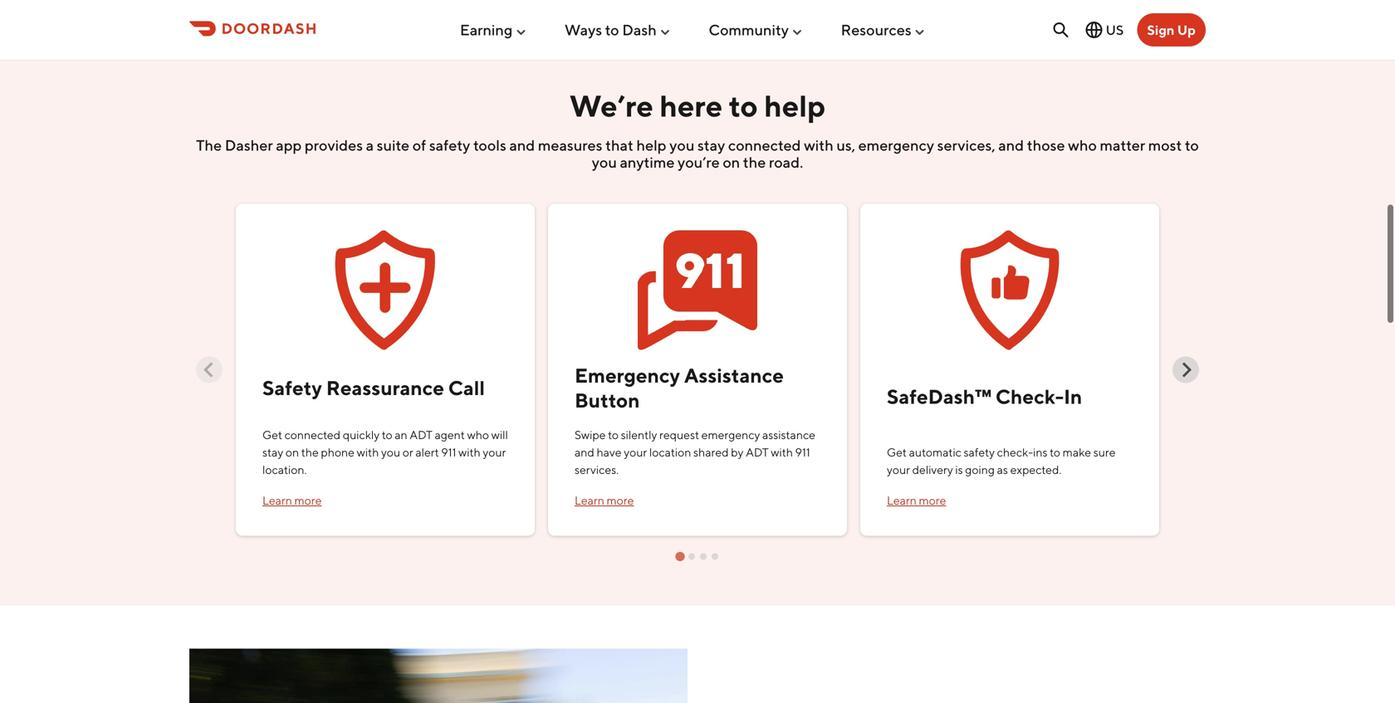 Task type: locate. For each thing, give the bounding box(es) containing it.
you inside get connected quickly to an adt agent who will stay on the phone with you or alert 911 with your location.
[[381, 446, 400, 459]]

stay up location. at the bottom of the page
[[262, 446, 283, 459]]

connected
[[728, 136, 801, 154], [285, 428, 341, 442]]

here
[[660, 88, 723, 123]]

to right most
[[1185, 136, 1199, 154]]

get for safety reassurance call
[[262, 428, 282, 442]]

on right you're
[[723, 153, 740, 171]]

safedash™
[[887, 385, 992, 409]]

1 horizontal spatial stay
[[698, 136, 725, 154]]

we're here to help
[[570, 88, 826, 123]]

you're
[[678, 153, 720, 171]]

we're
[[570, 88, 654, 123]]

the inside the dasher app provides a suite of safety tools and measures that help you stay connected with us, emergency services, and those who matter most to you anytime you're on the road.
[[743, 153, 766, 171]]

0 horizontal spatial connected
[[285, 428, 341, 442]]

ways to dash link
[[565, 14, 672, 45]]

0 horizontal spatial learn
[[262, 494, 292, 508]]

get connected quickly to an adt agent who will stay on the phone with you or alert 911 with your location.
[[262, 428, 508, 477]]

stay inside get connected quickly to an adt agent who will stay on the phone with you or alert 911 with your location.
[[262, 446, 283, 459]]

sign
[[1147, 22, 1175, 38]]

0 vertical spatial get
[[262, 428, 282, 442]]

more down delivery
[[919, 494, 946, 508]]

2 horizontal spatial your
[[887, 463, 910, 477]]

0 horizontal spatial help
[[637, 136, 667, 154]]

with
[[804, 136, 834, 154], [357, 446, 379, 459], [459, 446, 481, 459], [771, 446, 793, 459]]

and down swipe
[[575, 446, 595, 459]]

get up location. at the bottom of the page
[[262, 428, 282, 442]]

to inside the dasher app provides a suite of safety tools and measures that help you stay connected with us, emergency services, and those who matter most to you anytime you're on the road.
[[1185, 136, 1199, 154]]

1 vertical spatial help
[[637, 136, 667, 154]]

1 horizontal spatial you
[[592, 153, 617, 171]]

0 horizontal spatial on
[[286, 446, 299, 459]]

your down the silently
[[624, 446, 647, 459]]

help up road.
[[764, 88, 826, 123]]

0 horizontal spatial the
[[301, 446, 319, 459]]

the left road.
[[743, 153, 766, 171]]

get inside get automatic safety check-ins to make sure your delivery is going as expected.
[[887, 446, 907, 459]]

1 horizontal spatial and
[[575, 446, 595, 459]]

0 horizontal spatial adt
[[410, 428, 433, 442]]

connected inside the dasher app provides a suite of safety tools and measures that help you stay connected with us, emergency services, and those who matter most to you anytime you're on the road.
[[728, 136, 801, 154]]

1 horizontal spatial the
[[743, 153, 766, 171]]

more for emergency assistance button
[[607, 494, 634, 508]]

1 vertical spatial safety
[[964, 446, 995, 459]]

0 vertical spatial adt
[[410, 428, 433, 442]]

emergency up by
[[702, 428, 760, 442]]

more
[[294, 494, 322, 508], [607, 494, 634, 508], [919, 494, 946, 508]]

your
[[483, 446, 506, 459], [624, 446, 647, 459], [887, 463, 910, 477]]

the
[[743, 153, 766, 171], [301, 446, 319, 459]]

0 horizontal spatial your
[[483, 446, 506, 459]]

1 horizontal spatial your
[[624, 446, 647, 459]]

0 horizontal spatial and
[[510, 136, 535, 154]]

on up location. at the bottom of the page
[[286, 446, 299, 459]]

learn for emergency assistance button
[[575, 494, 605, 508]]

1 vertical spatial the
[[301, 446, 319, 459]]

who right those
[[1068, 136, 1097, 154]]

your for safedash™ check-in
[[887, 463, 910, 477]]

swipe
[[575, 428, 606, 442]]

2 horizontal spatial learn
[[887, 494, 917, 508]]

1 vertical spatial connected
[[285, 428, 341, 442]]

0 horizontal spatial learn more link
[[262, 494, 322, 508]]

1 vertical spatial on
[[286, 446, 299, 459]]

1 horizontal spatial more
[[607, 494, 634, 508]]

sign up
[[1147, 22, 1196, 38]]

learn more down location. at the bottom of the page
[[262, 494, 322, 508]]

3 learn more link from the left
[[887, 494, 946, 508]]

your down will
[[483, 446, 506, 459]]

safety
[[262, 376, 322, 400]]

1 learn more link from the left
[[262, 494, 322, 508]]

learn down services.
[[575, 494, 605, 508]]

1 more from the left
[[294, 494, 322, 508]]

an
[[395, 428, 408, 442]]

emergency
[[859, 136, 934, 154], [702, 428, 760, 442]]

with left us,
[[804, 136, 834, 154]]

you left or
[[381, 446, 400, 459]]

safedash™ check-in
[[887, 385, 1083, 409]]

1 vertical spatial stay
[[262, 446, 283, 459]]

help right that
[[637, 136, 667, 154]]

emergency
[[575, 364, 680, 388]]

and
[[510, 136, 535, 154], [999, 136, 1024, 154], [575, 446, 595, 459]]

emergency right us,
[[859, 136, 934, 154]]

1 911 from the left
[[441, 446, 456, 459]]

1 vertical spatial adt
[[746, 446, 769, 459]]

your inside get automatic safety check-ins to make sure your delivery is going as expected.
[[887, 463, 910, 477]]

1 horizontal spatial safety
[[964, 446, 995, 459]]

2 911 from the left
[[795, 446, 810, 459]]

2 more from the left
[[607, 494, 634, 508]]

1 learn more from the left
[[262, 494, 322, 508]]

to left an
[[382, 428, 393, 442]]

learn more for safety reassurance call
[[262, 494, 322, 508]]

or
[[403, 446, 413, 459]]

your inside get connected quickly to an adt agent who will stay on the phone with you or alert 911 with your location.
[[483, 446, 506, 459]]

learn more for safedash™ check-in
[[887, 494, 946, 508]]

2 learn more link from the left
[[575, 494, 634, 508]]

learn more down delivery
[[887, 494, 946, 508]]

going
[[965, 463, 995, 477]]

0 vertical spatial who
[[1068, 136, 1097, 154]]

help
[[764, 88, 826, 123], [637, 136, 667, 154]]

1 vertical spatial get
[[887, 446, 907, 459]]

2 horizontal spatial learn more
[[887, 494, 946, 508]]

1 horizontal spatial emergency
[[859, 136, 934, 154]]

1 horizontal spatial learn more link
[[575, 494, 634, 508]]

suite
[[377, 136, 410, 154]]

0 horizontal spatial safety
[[429, 136, 470, 154]]

more down services.
[[607, 494, 634, 508]]

0 horizontal spatial you
[[381, 446, 400, 459]]

0 vertical spatial the
[[743, 153, 766, 171]]

by
[[731, 446, 744, 459]]

to inside get connected quickly to an adt agent who will stay on the phone with you or alert 911 with your location.
[[382, 428, 393, 442]]

1 horizontal spatial get
[[887, 446, 907, 459]]

connected up the phone
[[285, 428, 341, 442]]

1 learn from the left
[[262, 494, 292, 508]]

2 horizontal spatial more
[[919, 494, 946, 508]]

adt up alert
[[410, 428, 433, 442]]

0 vertical spatial emergency
[[859, 136, 934, 154]]

learn
[[262, 494, 292, 508], [575, 494, 605, 508], [887, 494, 917, 508]]

get inside get connected quickly to an adt agent who will stay on the phone with you or alert 911 with your location.
[[262, 428, 282, 442]]

to
[[605, 21, 619, 39], [729, 88, 758, 123], [1185, 136, 1199, 154], [382, 428, 393, 442], [608, 428, 619, 442], [1050, 446, 1061, 459]]

1 horizontal spatial adt
[[746, 446, 769, 459]]

2 learn from the left
[[575, 494, 605, 508]]

911 down agent
[[441, 446, 456, 459]]

get left automatic
[[887, 446, 907, 459]]

1 horizontal spatial 911
[[795, 446, 810, 459]]

to inside get automatic safety check-ins to make sure your delivery is going as expected.
[[1050, 446, 1061, 459]]

2 learn more from the left
[[575, 494, 634, 508]]

twocolumnfeature dx4 image
[[189, 649, 688, 704]]

you
[[670, 136, 695, 154], [592, 153, 617, 171], [381, 446, 400, 459]]

1 horizontal spatial connected
[[728, 136, 801, 154]]

dx safedash logo contentcard image
[[950, 217, 1070, 350]]

provides
[[305, 136, 363, 154]]

ways to dash
[[565, 21, 657, 39]]

in
[[1064, 385, 1083, 409]]

who
[[1068, 136, 1097, 154], [467, 428, 489, 442]]

learn more down services.
[[575, 494, 634, 508]]

learn more link for safety reassurance call
[[262, 494, 322, 508]]

learn more link down services.
[[575, 494, 634, 508]]

more down location. at the bottom of the page
[[294, 494, 322, 508]]

and left those
[[999, 136, 1024, 154]]

911
[[441, 446, 456, 459], [795, 446, 810, 459]]

silently
[[621, 428, 657, 442]]

to up have
[[608, 428, 619, 442]]

1 vertical spatial who
[[467, 428, 489, 442]]

learn more link down location. at the bottom of the page
[[262, 494, 322, 508]]

get
[[262, 428, 282, 442], [887, 446, 907, 459]]

learn for safety reassurance call
[[262, 494, 292, 508]]

learn more link down delivery
[[887, 494, 946, 508]]

the left the phone
[[301, 446, 319, 459]]

learn down delivery
[[887, 494, 917, 508]]

you left anytime
[[592, 153, 617, 171]]

911 down assistance
[[795, 446, 810, 459]]

more for safedash™ check-in
[[919, 494, 946, 508]]

0 horizontal spatial emergency
[[702, 428, 760, 442]]

the dasher app provides a suite of safety tools and measures that help you stay connected with us, emergency services, and those who matter most to you anytime you're on the road.
[[196, 136, 1199, 171]]

stay down we're here to help
[[698, 136, 725, 154]]

0 horizontal spatial 911
[[441, 446, 456, 459]]

connected right you're
[[728, 136, 801, 154]]

0 vertical spatial stay
[[698, 136, 725, 154]]

0 horizontal spatial more
[[294, 494, 322, 508]]

learn more
[[262, 494, 322, 508], [575, 494, 634, 508], [887, 494, 946, 508]]

learn for safedash™ check-in
[[887, 494, 917, 508]]

3 more from the left
[[919, 494, 946, 508]]

your left delivery
[[887, 463, 910, 477]]

0 vertical spatial help
[[764, 88, 826, 123]]

1 horizontal spatial learn
[[575, 494, 605, 508]]

to right 'ins'
[[1050, 446, 1061, 459]]

and right tools
[[510, 136, 535, 154]]

0 horizontal spatial learn more
[[262, 494, 322, 508]]

assistance
[[684, 364, 784, 388]]

on
[[723, 153, 740, 171], [286, 446, 299, 459]]

0 horizontal spatial get
[[262, 428, 282, 442]]

reassurance
[[326, 376, 444, 400]]

3 learn from the left
[[887, 494, 917, 508]]

emergency inside 'swipe to silently request emergency assistance and have your location shared by adt with 911 services.'
[[702, 428, 760, 442]]

0 vertical spatial on
[[723, 153, 740, 171]]

1 horizontal spatial who
[[1068, 136, 1097, 154]]

dash
[[622, 21, 657, 39]]

learn more link
[[262, 494, 322, 508], [575, 494, 634, 508], [887, 494, 946, 508]]

emergency inside the dasher app provides a suite of safety tools and measures that help you stay connected with us, emergency services, and those who matter most to you anytime you're on the road.
[[859, 136, 934, 154]]

1 vertical spatial emergency
[[702, 428, 760, 442]]

safety
[[429, 136, 470, 154], [964, 446, 995, 459]]

who left will
[[467, 428, 489, 442]]

1 horizontal spatial on
[[723, 153, 740, 171]]

up
[[1178, 22, 1196, 38]]

road.
[[769, 153, 803, 171]]

3 learn more from the left
[[887, 494, 946, 508]]

the
[[196, 136, 222, 154]]

adt
[[410, 428, 433, 442], [746, 446, 769, 459]]

emergency assistance button
[[575, 364, 784, 413]]

you down here
[[670, 136, 695, 154]]

stay
[[698, 136, 725, 154], [262, 446, 283, 459]]

safety right of
[[429, 136, 470, 154]]

0 horizontal spatial stay
[[262, 446, 283, 459]]

1 horizontal spatial help
[[764, 88, 826, 123]]

1 horizontal spatial learn more
[[575, 494, 634, 508]]

learn more link for emergency assistance button
[[575, 494, 634, 508]]

the inside get connected quickly to an adt agent who will stay on the phone with you or alert 911 with your location.
[[301, 446, 319, 459]]

safety up going on the bottom of the page
[[964, 446, 995, 459]]

of
[[413, 136, 426, 154]]

2 horizontal spatial learn more link
[[887, 494, 946, 508]]

with down assistance
[[771, 446, 793, 459]]

who inside the dasher app provides a suite of safety tools and measures that help you stay connected with us, emergency services, and those who matter most to you anytime you're on the road.
[[1068, 136, 1097, 154]]

0 horizontal spatial who
[[467, 428, 489, 442]]

request
[[660, 428, 699, 442]]

us
[[1106, 22, 1124, 38]]

shared
[[694, 446, 729, 459]]

0 vertical spatial safety
[[429, 136, 470, 154]]

0 vertical spatial connected
[[728, 136, 801, 154]]

matter
[[1100, 136, 1146, 154]]

adt right by
[[746, 446, 769, 459]]

alert
[[416, 446, 439, 459]]

2 horizontal spatial you
[[670, 136, 695, 154]]

your inside 'swipe to silently request emergency assistance and have your location shared by adt with 911 services.'
[[624, 446, 647, 459]]

learn down location. at the bottom of the page
[[262, 494, 292, 508]]

community link
[[709, 14, 804, 45]]



Task type: describe. For each thing, give the bounding box(es) containing it.
with down agent
[[459, 446, 481, 459]]

automatic
[[909, 446, 962, 459]]

and inside 'swipe to silently request emergency assistance and have your location shared by adt with 911 services.'
[[575, 446, 595, 459]]

globe line image
[[1084, 20, 1104, 40]]

services.
[[575, 463, 619, 477]]

us,
[[837, 136, 856, 154]]

on inside get connected quickly to an adt agent who will stay on the phone with you or alert 911 with your location.
[[286, 446, 299, 459]]

quickly
[[343, 428, 380, 442]]

ins
[[1033, 446, 1048, 459]]

to inside 'swipe to silently request emergency assistance and have your location shared by adt with 911 services.'
[[608, 428, 619, 442]]

check-
[[997, 446, 1033, 459]]

those
[[1027, 136, 1065, 154]]

agent
[[435, 428, 465, 442]]

location.
[[262, 463, 307, 477]]

have
[[597, 446, 622, 459]]

sure
[[1094, 446, 1116, 459]]

get for safedash™ check-in
[[887, 446, 907, 459]]

button
[[575, 389, 640, 413]]

resources
[[841, 21, 912, 39]]

safety inside the dasher app provides a suite of safety tools and measures that help you stay connected with us, emergency services, and those who matter most to you anytime you're on the road.
[[429, 136, 470, 154]]

tools
[[473, 136, 507, 154]]

assistance
[[762, 428, 816, 442]]

on inside the dasher app provides a suite of safety tools and measures that help you stay connected with us, emergency services, and those who matter most to you anytime you're on the road.
[[723, 153, 740, 171]]

community
[[709, 21, 789, 39]]

911 inside 'swipe to silently request emergency assistance and have your location shared by adt with 911 services.'
[[795, 446, 810, 459]]

to left dash
[[605, 21, 619, 39]]

previous slide image
[[201, 362, 217, 378]]

expected.
[[1011, 463, 1062, 477]]

will
[[491, 428, 508, 442]]

dx reassurance logo contentcard image
[[326, 217, 445, 350]]

location
[[649, 446, 691, 459]]

is
[[956, 463, 963, 477]]

more for safety reassurance call
[[294, 494, 322, 508]]

stay inside the dasher app provides a suite of safety tools and measures that help you stay connected with us, emergency services, and those who matter most to you anytime you're on the road.
[[698, 136, 725, 154]]

check-
[[996, 385, 1064, 409]]

that
[[606, 136, 634, 154]]

ways
[[565, 21, 602, 39]]

measures
[[538, 136, 603, 154]]

earning link
[[460, 14, 528, 45]]

2 horizontal spatial and
[[999, 136, 1024, 154]]

delivery
[[913, 463, 953, 477]]

safety inside get automatic safety check-ins to make sure your delivery is going as expected.
[[964, 446, 995, 459]]

anytime
[[620, 153, 675, 171]]

with inside 'swipe to silently request emergency assistance and have your location shared by adt with 911 services.'
[[771, 446, 793, 459]]

call
[[448, 376, 485, 400]]

as
[[997, 463, 1008, 477]]

adt inside 'swipe to silently request emergency assistance and have your location shared by adt with 911 services.'
[[746, 446, 769, 459]]

connected inside get connected quickly to an adt agent who will stay on the phone with you or alert 911 with your location.
[[285, 428, 341, 442]]

911 inside get connected quickly to an adt agent who will stay on the phone with you or alert 911 with your location.
[[441, 446, 456, 459]]

dx emergency logo contentcard image
[[638, 217, 758, 350]]

get automatic safety check-ins to make sure your delivery is going as expected.
[[887, 446, 1116, 477]]

resources link
[[841, 14, 927, 45]]

earning
[[460, 21, 513, 39]]

with down quickly
[[357, 446, 379, 459]]

to right here
[[729, 88, 758, 123]]

dasher
[[225, 136, 273, 154]]

with inside the dasher app provides a suite of safety tools and measures that help you stay connected with us, emergency services, and those who matter most to you anytime you're on the road.
[[804, 136, 834, 154]]

phone
[[321, 446, 355, 459]]

who inside get connected quickly to an adt agent who will stay on the phone with you or alert 911 with your location.
[[467, 428, 489, 442]]

help inside the dasher app provides a suite of safety tools and measures that help you stay connected with us, emergency services, and those who matter most to you anytime you're on the road.
[[637, 136, 667, 154]]

adt inside get connected quickly to an adt agent who will stay on the phone with you or alert 911 with your location.
[[410, 428, 433, 442]]

services,
[[937, 136, 996, 154]]

a
[[366, 136, 374, 154]]

learn more for emergency assistance button
[[575, 494, 634, 508]]

select a slide to show tab list
[[229, 549, 1166, 563]]

make
[[1063, 446, 1091, 459]]

we're here to help region
[[196, 197, 1199, 563]]

swipe to silently request emergency assistance and have your location shared by adt with 911 services.
[[575, 428, 816, 477]]

next slide image
[[1178, 362, 1194, 378]]

sign up button
[[1137, 13, 1206, 47]]

safety reassurance call
[[262, 376, 485, 400]]

most
[[1149, 136, 1182, 154]]

your for emergency assistance button
[[624, 446, 647, 459]]

app
[[276, 136, 302, 154]]

learn more link for safedash™ check-in
[[887, 494, 946, 508]]



Task type: vqa. For each thing, say whether or not it's contained in the screenshot.
2nd "Learn more" from the left
yes



